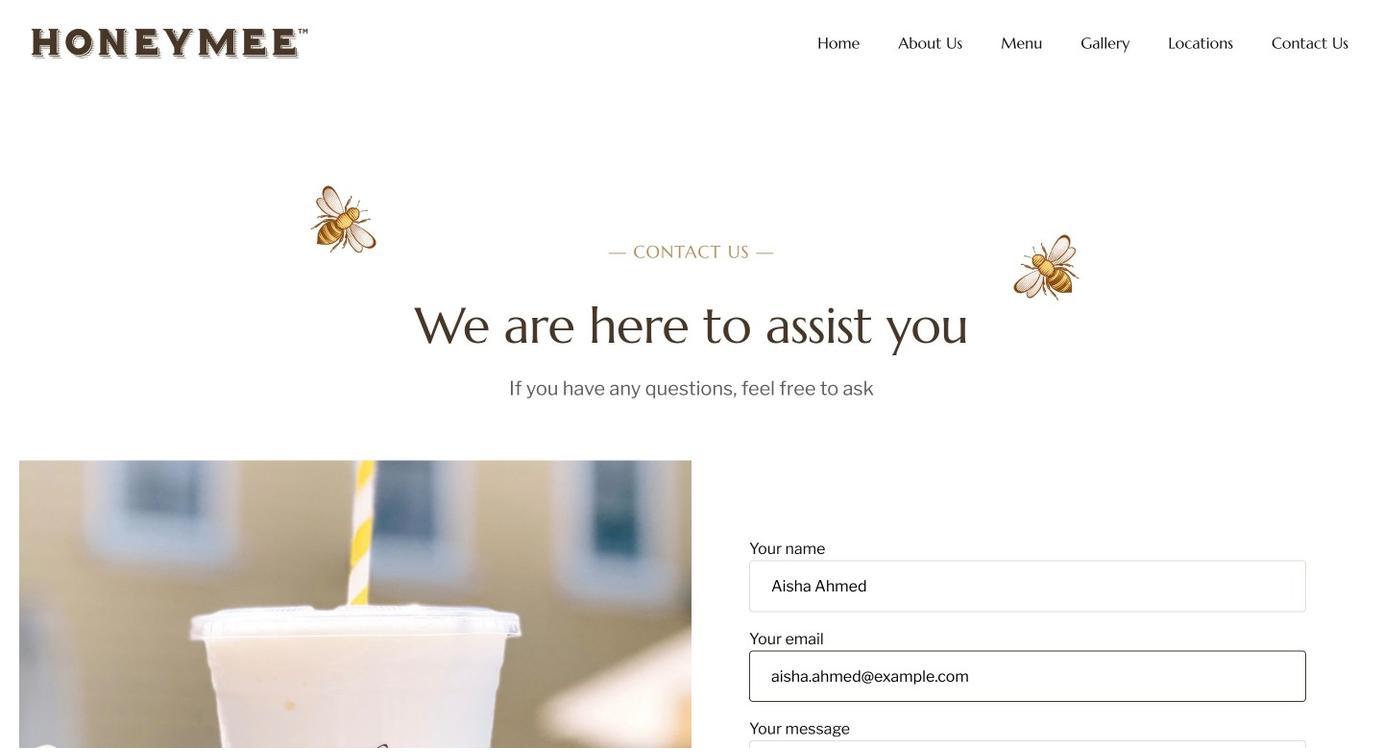 Task type: locate. For each thing, give the bounding box(es) containing it.
None email field
[[749, 651, 1307, 702]]

the honeymee image
[[31, 26, 309, 60]]

None text field
[[749, 561, 1307, 612]]



Task type: describe. For each thing, give the bounding box(es) containing it.
contact form element
[[749, 538, 1307, 748]]



Task type: vqa. For each thing, say whether or not it's contained in the screenshot.
footer
no



